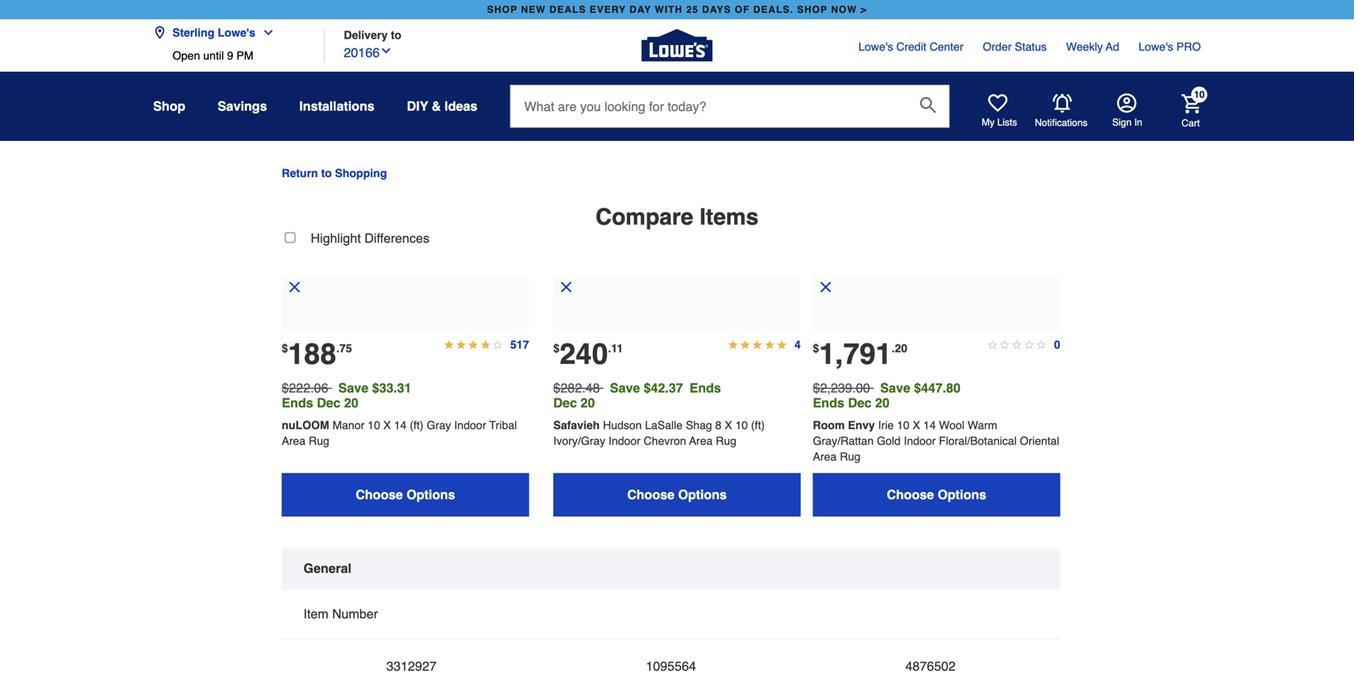 Task type: describe. For each thing, give the bounding box(es) containing it.
items
[[700, 204, 759, 230]]

shop
[[153, 99, 185, 114]]

gray/rattan
[[813, 580, 874, 593]]

>
[[861, 4, 867, 15]]

sign in
[[1113, 117, 1143, 128]]

4
[[795, 484, 801, 497]]

notifications
[[1035, 117, 1088, 128]]

lowe's home improvement logo image
[[642, 10, 713, 81]]

lowe's home improvement lists image
[[989, 94, 1008, 113]]

area inside the manor 10 x 14 (ft) gray indoor tribal area rug
[[282, 580, 306, 593]]

center
[[930, 40, 964, 53]]

diy
[[407, 99, 428, 114]]

lowe's home improvement account image
[[1118, 94, 1137, 113]]

240
[[560, 483, 608, 516]]

choose for 3rd choose options 'button' from right
[[356, 633, 403, 648]]

20 up the "ivory/gray"
[[581, 541, 595, 556]]

20166
[[344, 45, 380, 60]]

open
[[173, 49, 200, 62]]

oriental
[[1020, 580, 1060, 593]]

manor
[[333, 564, 365, 577]]

dec 20
[[554, 541, 595, 556]]

10 inside the manor 10 x 14 (ft) gray indoor tribal area rug
[[368, 564, 380, 577]]

cart
[[1182, 118, 1200, 129]]

product image image
[[813, 304, 1061, 449]]

installations
[[299, 99, 375, 114]]

shop new deals every day with 25 days of deals. shop now >
[[487, 4, 867, 15]]

lowe's credit center link
[[859, 39, 964, 55]]

irie 10 x 14 wool warm gray/rattan gold indoor floral/botanical oriental area rug
[[813, 564, 1063, 609]]

indoor inside the manor 10 x 14 (ft) gray indoor tribal area rug
[[454, 564, 486, 577]]

my lists link
[[982, 94, 1018, 129]]

nuloom
[[282, 564, 329, 577]]

location image
[[153, 26, 166, 39]]

dec for 188
[[317, 541, 341, 556]]

area inside irie 10 x 14 wool warm gray/rattan gold indoor floral/botanical oriental area rug
[[813, 596, 837, 609]]

x for indoor
[[384, 564, 391, 577]]

x inside hudson lasalle shag 8 x 10 (ft) ivory/gray indoor chevron area rug
[[725, 564, 732, 577]]

14 for wool
[[924, 564, 936, 577]]

installations button
[[299, 92, 375, 121]]

10 up cart
[[1194, 89, 1205, 100]]

x for gray/rattan
[[913, 564, 921, 577]]

compare
[[596, 204, 694, 230]]

my
[[982, 117, 995, 128]]

ivory/gray
[[554, 580, 606, 593]]

warm
[[968, 564, 998, 577]]

Search Query text field
[[511, 85, 907, 127]]

gray
[[427, 564, 451, 577]]

lasalle
[[645, 564, 683, 577]]

1 4 out of 5 stars element from the left
[[444, 485, 454, 495]]

2 no image from the left
[[558, 282, 575, 298]]

&
[[432, 99, 441, 114]]

floral/botanical
[[939, 580, 1017, 593]]

$ 188
[[282, 483, 337, 516]]

ends dec 20 for 1,791
[[813, 541, 890, 556]]

$ inside $ 1,791 . 20
[[813, 487, 819, 500]]

diy & ideas button
[[407, 92, 478, 121]]

search image
[[920, 97, 936, 113]]

lowe's pro
[[1139, 40, 1201, 53]]

1 options from the left
[[407, 633, 455, 648]]

new
[[521, 4, 546, 15]]

sterling
[[173, 26, 215, 39]]

return
[[282, 167, 318, 180]]

rug inside hudson lasalle shag 8 x 10 (ft) ivory/gray indoor chevron area rug
[[716, 580, 737, 593]]

lists
[[998, 117, 1018, 128]]

lowe's pro link
[[1139, 39, 1201, 55]]

return to shopping link
[[282, 167, 387, 180]]

.
[[892, 487, 895, 500]]

3 choose options from the left
[[887, 633, 987, 648]]

14 for (ft)
[[394, 564, 407, 577]]

1 no image from the left
[[287, 282, 303, 298]]

ends dec 20 for 188
[[282, 541, 359, 556]]

deals.
[[754, 4, 794, 15]]

tribal
[[489, 564, 517, 577]]

lowe's home improvement cart image
[[1182, 94, 1201, 113]]

shop new deals every day with 25 days of deals. shop now > link
[[484, 0, 871, 19]]

517
[[511, 484, 529, 497]]

rug inside the manor 10 x 14 (ft) gray indoor tribal area rug
[[309, 580, 329, 593]]

4 out of 5 stars image
[[444, 485, 454, 495]]

hudson lasalle shag 8 x 10 (ft) ivory/gray indoor chevron area rug
[[554, 564, 768, 593]]

now
[[831, 4, 857, 15]]

weekly ad
[[1067, 40, 1120, 53]]

ideas
[[445, 99, 478, 114]]

$ 240
[[554, 483, 608, 516]]

188
[[288, 483, 337, 516]]

area inside hudson lasalle shag 8 x 10 (ft) ivory/gray indoor chevron area rug
[[689, 580, 713, 593]]

(ft) inside the manor 10 x 14 (ft) gray indoor tribal area rug
[[410, 564, 424, 577]]

8
[[716, 564, 722, 577]]

10 inside hudson lasalle shag 8 x 10 (ft) ivory/gray indoor chevron area rug
[[736, 564, 748, 577]]

1,791
[[819, 483, 892, 516]]

order
[[983, 40, 1012, 53]]

weekly ad link
[[1067, 39, 1120, 55]]

sign
[[1113, 117, 1132, 128]]

0
[[1054, 484, 1061, 497]]

20 up manor
[[344, 541, 359, 556]]

in
[[1135, 117, 1143, 128]]

$ for 240
[[554, 487, 560, 500]]

highlight differences
[[311, 231, 430, 246]]

of
[[735, 4, 750, 15]]

25
[[686, 4, 699, 15]]

sterling lowe's button
[[153, 17, 281, 49]]

lowe's inside button
[[218, 26, 256, 39]]

(ft) inside hudson lasalle shag 8 x 10 (ft) ivory/gray indoor chevron area rug
[[751, 564, 765, 577]]

lowe's credit center
[[859, 40, 964, 53]]



Task type: vqa. For each thing, say whether or not it's contained in the screenshot.
2nd Choose Options from left
yes



Task type: locate. For each thing, give the bounding box(es) containing it.
indoor inside hudson lasalle shag 8 x 10 (ft) ivory/gray indoor chevron area rug
[[609, 580, 641, 593]]

indoor for hudson lasalle shag 8 x 10 (ft) ivory/gray indoor chevron area rug
[[609, 580, 641, 593]]

shag
[[686, 564, 712, 577]]

to right return
[[321, 167, 332, 180]]

lowe's for lowe's credit center
[[859, 40, 894, 53]]

wool
[[939, 564, 965, 577]]

rug
[[309, 580, 329, 593], [716, 580, 737, 593], [840, 596, 861, 609]]

2 4 out of 5 stars element from the left
[[456, 485, 466, 495]]

indoor right gold
[[904, 580, 936, 593]]

diy & ideas
[[407, 99, 478, 114]]

4 out of 5 stars element left 4 out of 5 stars icon
[[444, 485, 454, 495]]

lowe's home improvement notification center image
[[1053, 94, 1072, 113]]

ends
[[282, 541, 313, 556], [813, 541, 845, 556]]

1 ends dec 20 from the left
[[282, 541, 359, 556]]

2 choose from the left
[[627, 633, 675, 648]]

(ft) left gray
[[410, 564, 424, 577]]

dec for 1,791
[[848, 541, 872, 556]]

$ inside $ 188
[[282, 487, 288, 500]]

until
[[203, 49, 224, 62]]

1 horizontal spatial $
[[554, 487, 560, 500]]

4 out of 5 stars image
[[456, 485, 466, 495]]

2 horizontal spatial no image
[[818, 282, 834, 298]]

1 choose options from the left
[[356, 633, 455, 648]]

indoor for irie 10 x 14 wool warm gray/rattan gold indoor floral/botanical oriental area rug
[[904, 580, 936, 593]]

ends up nuloom
[[282, 541, 313, 556]]

(ft)
[[410, 564, 424, 577], [751, 564, 765, 577]]

gold
[[877, 580, 901, 593]]

open until 9 pm
[[173, 49, 253, 62]]

20
[[895, 487, 908, 500], [344, 541, 359, 556], [581, 541, 595, 556], [876, 541, 890, 556]]

0 horizontal spatial ends
[[282, 541, 313, 556]]

area
[[282, 580, 306, 593], [689, 580, 713, 593], [813, 596, 837, 609]]

3 no image from the left
[[818, 282, 834, 298]]

x inside irie 10 x 14 wool warm gray/rattan gold indoor floral/botanical oriental area rug
[[913, 564, 921, 577]]

2 ends from the left
[[813, 541, 845, 556]]

14
[[394, 564, 407, 577], [924, 564, 936, 577]]

3 x from the left
[[913, 564, 921, 577]]

0 horizontal spatial ends dec 20
[[282, 541, 359, 556]]

lowe's
[[218, 26, 256, 39], [859, 40, 894, 53], [1139, 40, 1174, 53]]

1 ends from the left
[[282, 541, 313, 556]]

4 out of 5 stars element
[[444, 485, 454, 495], [456, 485, 466, 495]]

1 horizontal spatial 14
[[924, 564, 936, 577]]

x inside the manor 10 x 14 (ft) gray indoor tribal area rug
[[384, 564, 391, 577]]

0 horizontal spatial x
[[384, 564, 391, 577]]

1 shop from the left
[[487, 4, 518, 15]]

9
[[227, 49, 233, 62]]

order status link
[[983, 39, 1047, 55]]

shop
[[487, 4, 518, 15], [797, 4, 828, 15]]

ends for 1,791
[[813, 541, 845, 556]]

deals
[[550, 4, 586, 15]]

rug inside irie 10 x 14 wool warm gray/rattan gold indoor floral/botanical oriental area rug
[[840, 596, 861, 609]]

1 $ from the left
[[282, 487, 288, 500]]

no image
[[287, 282, 303, 298], [558, 282, 575, 298], [818, 282, 834, 298]]

dec up gray/rattan
[[848, 541, 872, 556]]

0 horizontal spatial lowe's
[[218, 26, 256, 39]]

2 horizontal spatial area
[[813, 596, 837, 609]]

ends dec 20
[[282, 541, 359, 556], [813, 541, 890, 556]]

$ right 517
[[554, 487, 560, 500]]

with
[[655, 4, 683, 15]]

14 inside the manor 10 x 14 (ft) gray indoor tribal area rug
[[394, 564, 407, 577]]

20 up irie
[[876, 541, 890, 556]]

area down 'shag'
[[689, 580, 713, 593]]

pro
[[1177, 40, 1201, 53]]

1 choose options button from the left
[[282, 619, 529, 662]]

shopping
[[335, 167, 387, 180]]

day
[[630, 4, 652, 15]]

compare items
[[596, 204, 759, 230]]

dec
[[317, 541, 341, 556], [554, 541, 577, 556], [848, 541, 872, 556]]

shop left "new" on the left
[[487, 4, 518, 15]]

0 horizontal spatial to
[[321, 167, 332, 180]]

2 14 from the left
[[924, 564, 936, 577]]

0 vertical spatial to
[[391, 29, 402, 42]]

indoor
[[454, 564, 486, 577], [609, 580, 641, 593], [904, 580, 936, 593]]

ad
[[1106, 40, 1120, 53]]

choose down the manor 10 x 14 (ft) gray indoor tribal area rug
[[356, 633, 403, 648]]

indoor inside irie 10 x 14 wool warm gray/rattan gold indoor floral/botanical oriental area rug
[[904, 580, 936, 593]]

1 (ft) from the left
[[410, 564, 424, 577]]

sterling lowe's
[[173, 26, 256, 39]]

1 horizontal spatial 4 out of 5 stars element
[[456, 485, 466, 495]]

indoor right gray
[[454, 564, 486, 577]]

None checkbox
[[285, 233, 296, 243]]

my lists
[[982, 117, 1018, 128]]

choose options button down irie 10 x 14 wool warm gray/rattan gold indoor floral/botanical oriental area rug in the right bottom of the page
[[813, 619, 1061, 662]]

1 14 from the left
[[394, 564, 407, 577]]

10 inside irie 10 x 14 wool warm gray/rattan gold indoor floral/botanical oriental area rug
[[897, 564, 910, 577]]

shop button
[[153, 92, 185, 121]]

hudson
[[603, 564, 642, 577]]

to up chevron down icon
[[391, 29, 402, 42]]

2 ends dec 20 from the left
[[813, 541, 890, 556]]

lowe's left pro
[[1139, 40, 1174, 53]]

1 horizontal spatial x
[[725, 564, 732, 577]]

ends dec 20 up gray/rattan
[[813, 541, 890, 556]]

1 choose from the left
[[356, 633, 403, 648]]

10
[[1194, 89, 1205, 100], [368, 564, 380, 577], [736, 564, 748, 577], [897, 564, 910, 577]]

choose options down chevron at bottom
[[627, 633, 727, 648]]

0 horizontal spatial choose options button
[[282, 619, 529, 662]]

x
[[384, 564, 391, 577], [725, 564, 732, 577], [913, 564, 921, 577]]

1 horizontal spatial to
[[391, 29, 402, 42]]

pm
[[237, 49, 253, 62]]

return to shopping
[[282, 167, 387, 180]]

14 left wool
[[924, 564, 936, 577]]

$ right 4
[[813, 487, 819, 500]]

4 out of 5 stars element right 4 out of 5 stars image
[[456, 485, 466, 495]]

credit
[[897, 40, 927, 53]]

0 horizontal spatial 4 out of 5 stars element
[[444, 485, 454, 495]]

choose for first choose options 'button' from the right
[[887, 633, 934, 648]]

10 right irie
[[897, 564, 910, 577]]

options down the manor 10 x 14 (ft) gray indoor tribal area rug
[[407, 633, 455, 648]]

2 horizontal spatial choose
[[887, 633, 934, 648]]

1 horizontal spatial area
[[689, 580, 713, 593]]

$ inside $ 240
[[554, 487, 560, 500]]

sign in button
[[1113, 94, 1143, 129]]

1 horizontal spatial choose options button
[[554, 619, 801, 662]]

x right irie
[[913, 564, 921, 577]]

choose options button down chevron at bottom
[[554, 619, 801, 662]]

1 horizontal spatial indoor
[[609, 580, 641, 593]]

dec up manor
[[317, 541, 341, 556]]

order status
[[983, 40, 1047, 53]]

chevron down image
[[380, 44, 393, 57]]

x right 8
[[725, 564, 732, 577]]

rug down 8
[[716, 580, 737, 593]]

choose options down irie 10 x 14 wool warm gray/rattan gold indoor floral/botanical oriental area rug in the right bottom of the page
[[887, 633, 987, 648]]

every
[[590, 4, 626, 15]]

2 horizontal spatial rug
[[840, 596, 861, 609]]

0 horizontal spatial rug
[[309, 580, 329, 593]]

1 horizontal spatial no image
[[558, 282, 575, 298]]

2 dec from the left
[[554, 541, 577, 556]]

3 dec from the left
[[848, 541, 872, 556]]

options
[[407, 633, 455, 648], [678, 633, 727, 648], [938, 633, 987, 648]]

0 horizontal spatial $
[[282, 487, 288, 500]]

1 horizontal spatial lowe's
[[859, 40, 894, 53]]

lowe's left credit at the right of page
[[859, 40, 894, 53]]

choose options button down the manor 10 x 14 (ft) gray indoor tribal area rug
[[282, 619, 529, 662]]

1 dec from the left
[[317, 541, 341, 556]]

rug down gray/rattan
[[840, 596, 861, 609]]

2 $ from the left
[[554, 487, 560, 500]]

$ for 188
[[282, 487, 288, 500]]

1 horizontal spatial ends dec 20
[[813, 541, 890, 556]]

0 horizontal spatial choose options
[[356, 633, 455, 648]]

2 horizontal spatial choose options button
[[813, 619, 1061, 662]]

to for delivery
[[391, 29, 402, 42]]

2 (ft) from the left
[[751, 564, 765, 577]]

to
[[391, 29, 402, 42], [321, 167, 332, 180]]

area down nuloom
[[282, 580, 306, 593]]

chevron down image
[[256, 26, 275, 39]]

shop left "now"
[[797, 4, 828, 15]]

2 horizontal spatial choose options
[[887, 633, 987, 648]]

1 horizontal spatial rug
[[716, 580, 737, 593]]

3 choose options button from the left
[[813, 619, 1061, 662]]

to for return
[[321, 167, 332, 180]]

0 horizontal spatial shop
[[487, 4, 518, 15]]

area down gray/rattan
[[813, 596, 837, 609]]

status
[[1015, 40, 1047, 53]]

3 $ from the left
[[813, 487, 819, 500]]

14 inside irie 10 x 14 wool warm gray/rattan gold indoor floral/botanical oriental area rug
[[924, 564, 936, 577]]

x right manor
[[384, 564, 391, 577]]

lowe's up 9
[[218, 26, 256, 39]]

dec up the "ivory/gray"
[[554, 541, 577, 556]]

0 horizontal spatial choose
[[356, 633, 403, 648]]

1 horizontal spatial choose
[[627, 633, 675, 648]]

manor 10 x 14 (ft) gray indoor tribal area rug
[[282, 564, 520, 593]]

$ 1,791 . 20
[[813, 483, 908, 516]]

2 x from the left
[[725, 564, 732, 577]]

1 horizontal spatial ends
[[813, 541, 845, 556]]

1 horizontal spatial shop
[[797, 4, 828, 15]]

0 horizontal spatial options
[[407, 633, 455, 648]]

choose
[[356, 633, 403, 648], [627, 633, 675, 648], [887, 633, 934, 648]]

indoor down hudson
[[609, 580, 641, 593]]

ends dec 20 up nuloom
[[282, 541, 359, 556]]

0 horizontal spatial (ft)
[[410, 564, 424, 577]]

options down 'floral/botanical'
[[938, 633, 987, 648]]

days
[[702, 4, 732, 15]]

$ up nuloom
[[282, 487, 288, 500]]

ends up gray/rattan
[[813, 541, 845, 556]]

choose options button
[[282, 619, 529, 662], [554, 619, 801, 662], [813, 619, 1061, 662]]

2 horizontal spatial indoor
[[904, 580, 936, 593]]

1 horizontal spatial dec
[[554, 541, 577, 556]]

ends for 188
[[282, 541, 313, 556]]

2 shop from the left
[[797, 4, 828, 15]]

choose down gold
[[887, 633, 934, 648]]

delivery
[[344, 29, 388, 42]]

10 right manor
[[368, 564, 380, 577]]

chevron
[[644, 580, 687, 593]]

(ft) right 8
[[751, 564, 765, 577]]

1 horizontal spatial options
[[678, 633, 727, 648]]

2 options from the left
[[678, 633, 727, 648]]

options down chevron at bottom
[[678, 633, 727, 648]]

choose options
[[356, 633, 455, 648], [627, 633, 727, 648], [887, 633, 987, 648]]

0 horizontal spatial no image
[[287, 282, 303, 298]]

1 x from the left
[[384, 564, 391, 577]]

savings
[[218, 99, 267, 114]]

2 choose options from the left
[[627, 633, 727, 648]]

2 horizontal spatial lowe's
[[1139, 40, 1174, 53]]

2 horizontal spatial options
[[938, 633, 987, 648]]

2 horizontal spatial $
[[813, 487, 819, 500]]

irie
[[878, 564, 894, 577]]

choose options down the manor 10 x 14 (ft) gray indoor tribal area rug
[[356, 633, 455, 648]]

3 choose from the left
[[887, 633, 934, 648]]

None search field
[[510, 85, 950, 143]]

3 options from the left
[[938, 633, 987, 648]]

1 vertical spatial to
[[321, 167, 332, 180]]

1 horizontal spatial (ft)
[[751, 564, 765, 577]]

highlight
[[311, 231, 361, 246]]

0 horizontal spatial dec
[[317, 541, 341, 556]]

10 right 8
[[736, 564, 748, 577]]

2 choose options button from the left
[[554, 619, 801, 662]]

0 horizontal spatial 14
[[394, 564, 407, 577]]

choose down chevron at bottom
[[627, 633, 675, 648]]

0 horizontal spatial area
[[282, 580, 306, 593]]

20166 button
[[344, 42, 393, 62]]

rug down nuloom
[[309, 580, 329, 593]]

20 inside $ 1,791 . 20
[[895, 487, 908, 500]]

choose for 2nd choose options 'button' from the right
[[627, 633, 675, 648]]

weekly
[[1067, 40, 1103, 53]]

delivery to
[[344, 29, 402, 42]]

lowe's for lowe's pro
[[1139, 40, 1174, 53]]

14 left gray
[[394, 564, 407, 577]]

0 horizontal spatial indoor
[[454, 564, 486, 577]]

2 horizontal spatial dec
[[848, 541, 872, 556]]

differences
[[365, 231, 430, 246]]

20 right 1,791
[[895, 487, 908, 500]]

2 horizontal spatial x
[[913, 564, 921, 577]]

1 horizontal spatial choose options
[[627, 633, 727, 648]]



